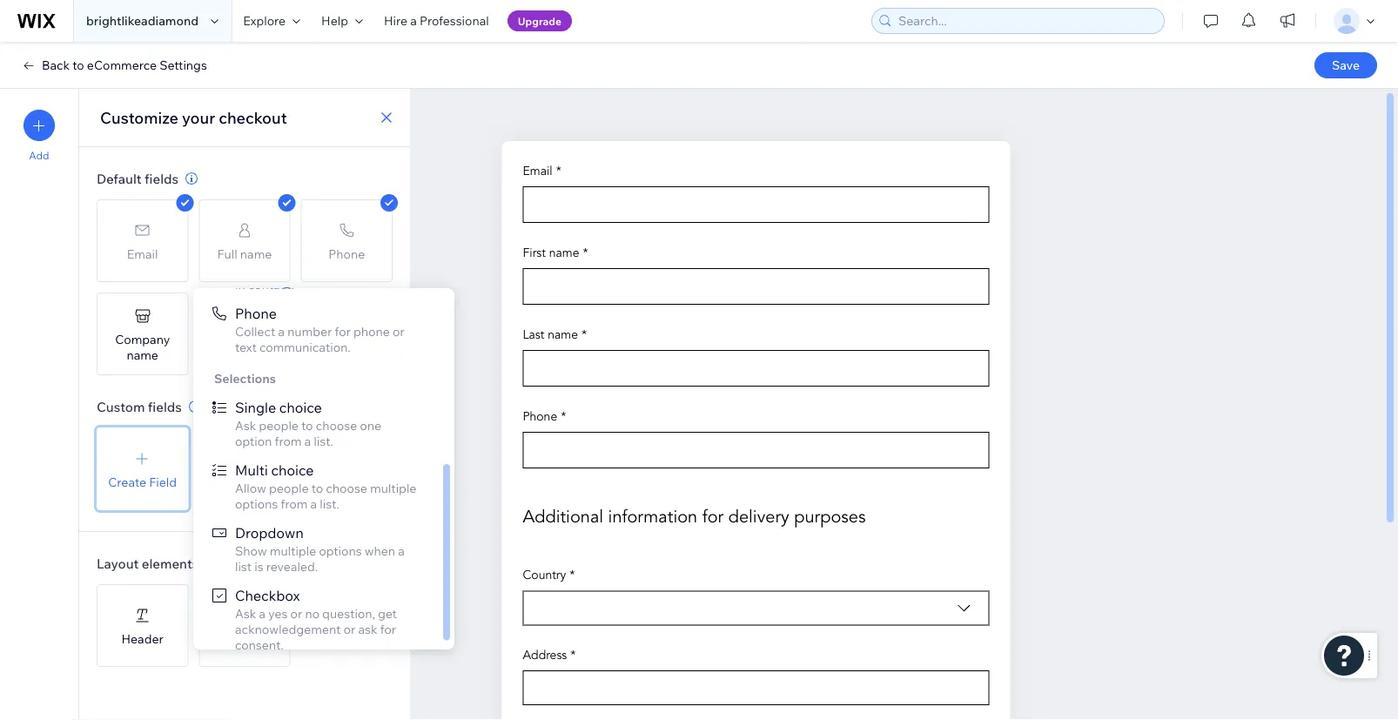 Task type: describe. For each thing, give the bounding box(es) containing it.
create
[[108, 474, 146, 489]]

dropdown show multiple options when a list is revealed.
[[235, 524, 405, 574]]

text
[[235, 340, 257, 355]]

list
[[235, 559, 252, 574]]

add button
[[24, 110, 55, 162]]

upgrade button
[[508, 10, 572, 31]]

people for multi
[[269, 481, 309, 496]]

back
[[42, 57, 70, 73]]

fields for custom fields
[[148, 398, 182, 415]]

checkbox ask a yes or no question, get acknowledgement or ask for consent.
[[235, 587, 397, 653]]

1 vertical spatial or
[[290, 606, 302, 621]]

field
[[149, 474, 177, 489]]

contact.
[[248, 277, 294, 292]]

save button
[[1315, 52, 1378, 78]]

ask inside ask for an email address to keep in contact.
[[235, 261, 256, 277]]

options inside dropdown show multiple options when a list is revealed.
[[319, 543, 362, 559]]

a inside single choice ask people to choose one option from a list.
[[305, 434, 311, 449]]

company
[[115, 331, 170, 347]]

save
[[1332, 57, 1361, 73]]

phone
[[235, 305, 277, 322]]

custom fields
[[97, 398, 182, 415]]

communication.
[[260, 340, 351, 355]]

custom
[[97, 398, 145, 415]]

address
[[328, 261, 373, 277]]

a inside phone collect a number for phone or text communication.
[[278, 324, 285, 339]]

ask
[[358, 622, 378, 637]]

company name
[[115, 331, 170, 362]]

choose for multi choice
[[326, 481, 367, 496]]

people for single
[[259, 418, 299, 433]]

a right hire
[[410, 13, 417, 28]]

multiple inside dropdown show multiple options when a list is revealed.
[[270, 543, 316, 559]]

list. for multi choice
[[320, 496, 339, 512]]

multi choice allow people to choose multiple options from a list.
[[235, 462, 417, 512]]

consent.
[[235, 638, 284, 653]]

hire a professional
[[384, 13, 489, 28]]

upgrade
[[518, 14, 562, 27]]

in
[[235, 277, 245, 292]]

option
[[235, 434, 272, 449]]

show
[[235, 543, 267, 559]]

is
[[255, 559, 264, 574]]

elements
[[142, 555, 199, 572]]

choose for single choice
[[316, 418, 357, 433]]

ask inside "checkbox ask a yes or no question, get acknowledgement or ask for consent."
[[235, 606, 256, 621]]

layout elements
[[97, 555, 199, 572]]

from for single
[[275, 434, 302, 449]]

customize
[[100, 108, 179, 127]]

email
[[294, 261, 325, 277]]

from for multi
[[281, 496, 308, 512]]

for inside "checkbox ask a yes or no question, get acknowledgement or ask for consent."
[[380, 622, 396, 637]]

header
[[121, 631, 164, 646]]

when
[[365, 543, 395, 559]]

to inside multi choice allow people to choose multiple options from a list.
[[312, 481, 323, 496]]

default fields
[[97, 170, 179, 187]]

phone
[[354, 324, 390, 339]]



Task type: vqa. For each thing, say whether or not it's contained in the screenshot.


Task type: locate. For each thing, give the bounding box(es) containing it.
choice right single
[[279, 399, 322, 416]]

to left keep at left top
[[376, 261, 387, 277]]

an
[[278, 261, 292, 277]]

layout
[[97, 555, 139, 572]]

3 ask from the top
[[235, 606, 256, 621]]

question,
[[322, 606, 375, 621]]

list box containing phone
[[193, 235, 455, 658]]

your
[[182, 108, 215, 127]]

text
[[233, 631, 257, 646]]

list.
[[314, 434, 333, 449], [320, 496, 339, 512]]

dropdown
[[235, 524, 304, 542]]

settings
[[160, 57, 207, 73]]

a left yes
[[259, 606, 266, 621]]

0 vertical spatial or
[[393, 324, 405, 339]]

options down allow
[[235, 496, 278, 512]]

0 horizontal spatial multiple
[[270, 543, 316, 559]]

create field button
[[97, 428, 188, 510]]

help
[[321, 13, 348, 28]]

or left "no"
[[290, 606, 302, 621]]

from inside multi choice allow people to choose multiple options from a list.
[[281, 496, 308, 512]]

choice inside multi choice allow people to choose multiple options from a list.
[[271, 462, 314, 479]]

2 vertical spatial for
[[380, 622, 396, 637]]

to
[[73, 57, 84, 73], [376, 261, 387, 277], [301, 418, 313, 433], [312, 481, 323, 496]]

1 vertical spatial options
[[319, 543, 362, 559]]

1 horizontal spatial multiple
[[370, 481, 417, 496]]

to inside single choice ask people to choose one option from a list.
[[301, 418, 313, 433]]

choice
[[279, 399, 322, 416], [271, 462, 314, 479]]

ask for an email address to keep in contact.
[[235, 261, 418, 292]]

people down single
[[259, 418, 299, 433]]

choose up dropdown show multiple options when a list is revealed.
[[326, 481, 367, 496]]

1 vertical spatial choice
[[271, 462, 314, 479]]

Search... field
[[894, 9, 1159, 33]]

multiple up revealed.
[[270, 543, 316, 559]]

help button
[[311, 0, 374, 42]]

to left one
[[301, 418, 313, 433]]

or right "phone"
[[393, 324, 405, 339]]

a inside dropdown show multiple options when a list is revealed.
[[398, 543, 405, 559]]

list box
[[193, 235, 455, 658]]

add
[[29, 149, 49, 162]]

options left the when
[[319, 543, 362, 559]]

hire
[[384, 13, 408, 28]]

fields for default fields
[[145, 170, 179, 187]]

hire a professional link
[[374, 0, 500, 42]]

keep
[[390, 261, 418, 277]]

professional
[[420, 13, 489, 28]]

0 vertical spatial choose
[[316, 418, 357, 433]]

one
[[360, 418, 382, 433]]

1 vertical spatial multiple
[[270, 543, 316, 559]]

a up multi choice allow people to choose multiple options from a list.
[[305, 434, 311, 449]]

checkbox
[[235, 587, 300, 604]]

choice right multi
[[271, 462, 314, 479]]

multi
[[235, 462, 268, 479]]

default
[[97, 170, 142, 187]]

choice for multi choice
[[271, 462, 314, 479]]

1 vertical spatial from
[[281, 496, 308, 512]]

options
[[235, 496, 278, 512], [319, 543, 362, 559]]

1 vertical spatial fields
[[148, 398, 182, 415]]

choice inside single choice ask people to choose one option from a list.
[[279, 399, 322, 416]]

a
[[410, 13, 417, 28], [278, 324, 285, 339], [305, 434, 311, 449], [311, 496, 317, 512], [398, 543, 405, 559], [259, 606, 266, 621]]

1 vertical spatial people
[[269, 481, 309, 496]]

number
[[288, 324, 332, 339]]

a up dropdown show multiple options when a list is revealed.
[[311, 496, 317, 512]]

fields right default
[[145, 170, 179, 187]]

for left "phone"
[[335, 324, 351, 339]]

options inside multi choice allow people to choose multiple options from a list.
[[235, 496, 278, 512]]

list. up multi choice allow people to choose multiple options from a list.
[[314, 434, 333, 449]]

2 vertical spatial or
[[344, 622, 356, 637]]

a inside "checkbox ask a yes or no question, get acknowledgement or ask for consent."
[[259, 606, 266, 621]]

to right the back at the top left of page
[[73, 57, 84, 73]]

choose inside single choice ask people to choose one option from a list.
[[316, 418, 357, 433]]

1 horizontal spatial or
[[344, 622, 356, 637]]

checkout
[[219, 108, 287, 127]]

choose left one
[[316, 418, 357, 433]]

from
[[275, 434, 302, 449], [281, 496, 308, 512]]

0 vertical spatial choice
[[279, 399, 322, 416]]

2 horizontal spatial for
[[380, 622, 396, 637]]

to inside button
[[73, 57, 84, 73]]

a right collect
[[278, 324, 285, 339]]

from inside single choice ask people to choose one option from a list.
[[275, 434, 302, 449]]

fields right custom on the bottom left of page
[[148, 398, 182, 415]]

2 ask from the top
[[235, 418, 256, 433]]

1 ask from the top
[[235, 261, 256, 277]]

people
[[259, 418, 299, 433], [269, 481, 309, 496]]

acknowledgement
[[235, 622, 341, 637]]

back to ecommerce settings button
[[21, 57, 207, 73]]

1 vertical spatial ask
[[235, 418, 256, 433]]

0 vertical spatial fields
[[145, 170, 179, 187]]

revealed.
[[266, 559, 318, 574]]

for
[[259, 261, 275, 277], [335, 324, 351, 339], [380, 622, 396, 637]]

or inside phone collect a number for phone or text communication.
[[393, 324, 405, 339]]

for inside ask for an email address to keep in contact.
[[259, 261, 275, 277]]

to up dropdown show multiple options when a list is revealed.
[[312, 481, 323, 496]]

2 horizontal spatial or
[[393, 324, 405, 339]]

ask up the option
[[235, 418, 256, 433]]

brightlikeadiamond
[[86, 13, 199, 28]]

multiple up the when
[[370, 481, 417, 496]]

0 vertical spatial for
[[259, 261, 275, 277]]

single choice ask people to choose one option from a list.
[[235, 399, 382, 449]]

0 vertical spatial ask
[[235, 261, 256, 277]]

0 vertical spatial from
[[275, 434, 302, 449]]

ask inside single choice ask people to choose one option from a list.
[[235, 418, 256, 433]]

ask for an email address to keep in contact. button
[[193, 235, 439, 298]]

single
[[235, 399, 276, 416]]

0 horizontal spatial or
[[290, 606, 302, 621]]

multiple
[[370, 481, 417, 496], [270, 543, 316, 559]]

back to ecommerce settings
[[42, 57, 207, 73]]

multiple inside multi choice allow people to choose multiple options from a list.
[[370, 481, 417, 496]]

list. inside single choice ask people to choose one option from a list.
[[314, 434, 333, 449]]

0 vertical spatial options
[[235, 496, 278, 512]]

1 horizontal spatial options
[[319, 543, 362, 559]]

a right the when
[[398, 543, 405, 559]]

list. up dropdown show multiple options when a list is revealed.
[[320, 496, 339, 512]]

fields
[[145, 170, 179, 187], [148, 398, 182, 415]]

0 vertical spatial multiple
[[370, 481, 417, 496]]

yes
[[268, 606, 288, 621]]

1 horizontal spatial for
[[335, 324, 351, 339]]

get
[[378, 606, 397, 621]]

or
[[393, 324, 405, 339], [290, 606, 302, 621], [344, 622, 356, 637]]

for down get
[[380, 622, 396, 637]]

phone collect a number for phone or text communication.
[[235, 305, 405, 355]]

customize your checkout
[[100, 108, 287, 127]]

1 vertical spatial for
[[335, 324, 351, 339]]

to inside ask for an email address to keep in contact.
[[376, 261, 387, 277]]

collect
[[235, 324, 275, 339]]

0 horizontal spatial for
[[259, 261, 275, 277]]

0 vertical spatial people
[[259, 418, 299, 433]]

people inside multi choice allow people to choose multiple options from a list.
[[269, 481, 309, 496]]

selections
[[214, 371, 276, 386]]

create field
[[108, 474, 177, 489]]

choice for single choice
[[279, 399, 322, 416]]

people right allow
[[269, 481, 309, 496]]

list. inside multi choice allow people to choose multiple options from a list.
[[320, 496, 339, 512]]

explore
[[243, 13, 286, 28]]

from up dropdown on the bottom left
[[281, 496, 308, 512]]

1 vertical spatial list.
[[320, 496, 339, 512]]

people inside single choice ask people to choose one option from a list.
[[259, 418, 299, 433]]

0 vertical spatial list.
[[314, 434, 333, 449]]

list. for single choice
[[314, 434, 333, 449]]

1 vertical spatial choose
[[326, 481, 367, 496]]

no
[[305, 606, 320, 621]]

name
[[127, 347, 158, 362]]

ask
[[235, 261, 256, 277], [235, 418, 256, 433], [235, 606, 256, 621]]

a inside multi choice allow people to choose multiple options from a list.
[[311, 496, 317, 512]]

from right the option
[[275, 434, 302, 449]]

choose
[[316, 418, 357, 433], [326, 481, 367, 496]]

2 vertical spatial ask
[[235, 606, 256, 621]]

ecommerce
[[87, 57, 157, 73]]

0 horizontal spatial options
[[235, 496, 278, 512]]

choose inside multi choice allow people to choose multiple options from a list.
[[326, 481, 367, 496]]

or down question,
[[344, 622, 356, 637]]

for inside phone collect a number for phone or text communication.
[[335, 324, 351, 339]]

ask up text
[[235, 606, 256, 621]]

allow
[[235, 481, 266, 496]]

ask up "in"
[[235, 261, 256, 277]]

for up contact.
[[259, 261, 275, 277]]



